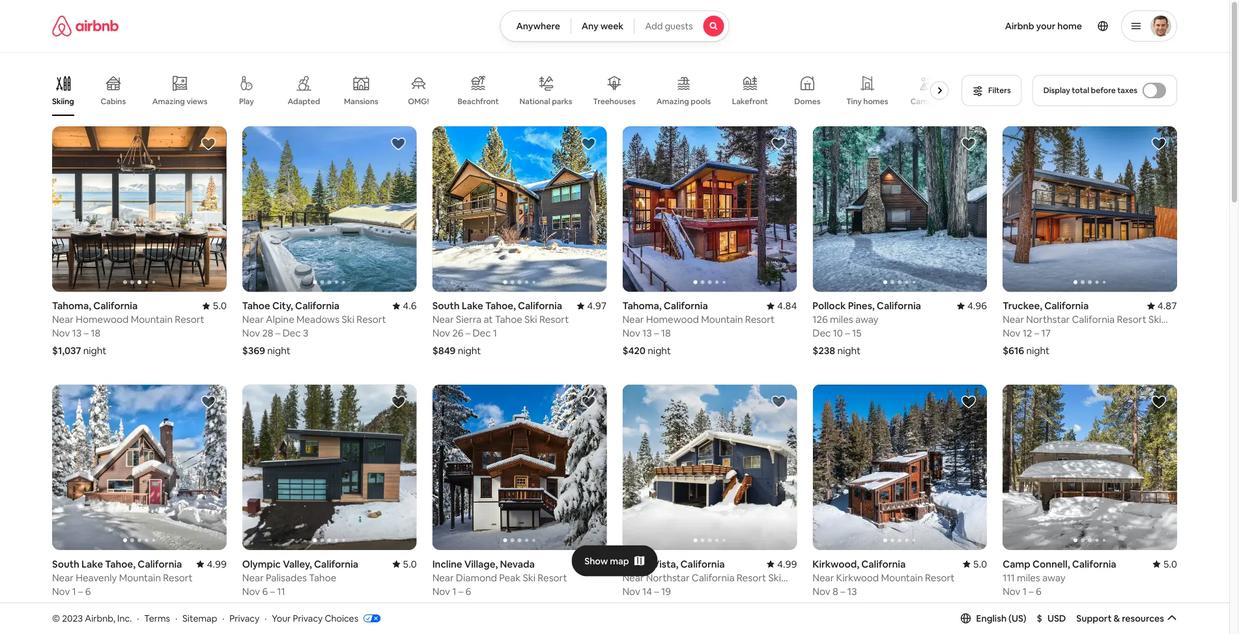 Task type: vqa. For each thing, say whether or not it's contained in the screenshot.
the leftmost Barn
no



Task type: locate. For each thing, give the bounding box(es) containing it.
profile element
[[745, 0, 1178, 52]]

near inside tahoma, california near homewood mountain resort nov 13 – 18 $1,037 night
[[52, 313, 74, 326]]

2 horizontal spatial 13
[[848, 585, 857, 598]]

nov up $1,037
[[52, 327, 70, 340]]

ski inside the truckee, california near northstar california resort ski resort
[[1149, 313, 1162, 326]]

south for sierra
[[433, 300, 460, 312]]

display total before taxes
[[1044, 85, 1138, 95]]

1 vertical spatial northstar
[[646, 572, 690, 584]]

4 6 from the left
[[1036, 585, 1042, 598]]

1 privacy from the left
[[230, 613, 260, 625]]

valley,
[[283, 558, 312, 571]]

display total before taxes button
[[1033, 75, 1178, 106]]

ski inside tahoe vista, california near northstar california resort ski resort
[[769, 572, 781, 584]]

4.6 out of 5 average rating image
[[393, 300, 417, 312]]

ski inside tahoe city, california near alpine meadows ski resort nov 28 – dec 3 $369 night
[[342, 313, 355, 326]]

night inside olympic valley, california near palisades tahoe nov 6 – 11 $625 night
[[267, 603, 290, 616]]

None search field
[[500, 10, 730, 42]]

4.99 for 4.99 out of 5 average rating image
[[778, 558, 797, 571]]

nov left 12
[[1003, 327, 1021, 340]]

tahoe left city,
[[242, 300, 270, 312]]

· right inc.
[[137, 613, 139, 625]]

homewood for $1,037
[[76, 313, 129, 326]]

mountain inside tahoma, california near homewood mountain resort nov 13 – 18 $1,037 night
[[131, 313, 173, 326]]

privacy right your
[[293, 613, 323, 625]]

6 inside camp connell, california 111 miles away nov 1 – 6 $227 night
[[1036, 585, 1042, 598]]

1 horizontal spatial 4.99
[[778, 558, 797, 571]]

tahoma, inside tahoma, california near homewood mountain resort nov 13 – 18 $1,037 night
[[52, 300, 91, 312]]

privacy left your
[[230, 613, 260, 625]]

6 down diamond
[[466, 585, 471, 598]]

tahoma, right 4.97
[[623, 300, 662, 312]]

0 vertical spatial away
[[856, 313, 879, 326]]

resort inside south lake tahoe, california near sierra at tahoe ski resort nov 26 – dec 1 $849 night
[[540, 313, 569, 326]]

5.0 left incline
[[403, 558, 417, 571]]

near up 28
[[242, 313, 264, 326]]

south inside south lake tahoe, california near heavenly mountain resort nov 1 – 6 $395 night
[[52, 558, 79, 571]]

night down 8
[[836, 603, 859, 616]]

away down pines, on the right of page
[[856, 313, 879, 326]]

south inside south lake tahoe, california near sierra at tahoe ski resort nov 26 – dec 1 $849 night
[[433, 300, 460, 312]]

5.0 for tahoma, california near homewood mountain resort nov 13 – 18 $1,037 night
[[213, 300, 227, 312]]

near inside tahoe vista, california near northstar california resort ski resort
[[623, 572, 644, 584]]

tahoe, up heavenly
[[105, 558, 136, 571]]

– inside olympic valley, california near palisades tahoe nov 6 – 11 $625 night
[[270, 585, 275, 598]]

lake up heavenly
[[82, 558, 103, 571]]

1 inside incline village, nevada near diamond peak ski resort nov 1 – 6 $1,399 night
[[452, 585, 456, 598]]

18 inside tahoma, california near homewood mountain resort nov 13 – 18 $420 night
[[661, 327, 671, 340]]

0 horizontal spatial 13
[[72, 327, 82, 340]]

5.0 out of 5 average rating image for olympic valley, california near palisades tahoe nov 6 – 11 $625 night
[[393, 558, 417, 571]]

0 horizontal spatial tahoma,
[[52, 300, 91, 312]]

(us)
[[1009, 613, 1027, 625]]

away inside pollock pines, california 126 miles away dec 10 – 15 $238 night
[[856, 313, 879, 326]]

ski for tahoe city, california near alpine meadows ski resort nov 28 – dec 3 $369 night
[[342, 313, 355, 326]]

28
[[262, 327, 273, 340]]

1 dec from the left
[[283, 327, 301, 340]]

2 horizontal spatial dec
[[813, 327, 831, 340]]

truckee,
[[1003, 300, 1043, 312]]

near
[[52, 313, 74, 326], [623, 313, 644, 326], [242, 313, 264, 326], [433, 313, 454, 326], [1003, 313, 1025, 326], [52, 572, 74, 584], [623, 572, 644, 584], [242, 572, 264, 584], [433, 572, 454, 584], [813, 572, 834, 584]]

1 horizontal spatial dec
[[473, 327, 491, 340]]

1 up the $1,399
[[452, 585, 456, 598]]

group
[[52, 65, 954, 116], [0, 126, 227, 292], [242, 126, 417, 292], [433, 126, 607, 292], [623, 126, 797, 292], [813, 126, 987, 292], [1003, 126, 1178, 292], [52, 385, 227, 551], [242, 385, 417, 551], [433, 385, 607, 551], [623, 385, 797, 551], [813, 385, 987, 551], [1003, 385, 1178, 551]]

0 horizontal spatial 18
[[91, 327, 101, 340]]

0 vertical spatial south
[[433, 300, 460, 312]]

tiny homes
[[847, 96, 889, 107]]

english (us)
[[977, 613, 1027, 625]]

19
[[662, 585, 671, 598]]

nov 14 – 19 $255 night
[[623, 585, 671, 616]]

ski right at
[[525, 313, 537, 326]]

0 horizontal spatial south
[[52, 558, 79, 571]]

2 4.99 from the left
[[778, 558, 797, 571]]

group for pollock pines, california 126 miles away dec 10 – 15 $238 night
[[813, 126, 987, 292]]

4.99 left kirkwood,
[[778, 558, 797, 571]]

nov left 8
[[813, 585, 831, 598]]

none search field containing anywhere
[[500, 10, 730, 42]]

amazing views
[[152, 96, 208, 106]]

add to wishlist: south lake tahoe, california image
[[581, 136, 597, 152], [201, 395, 216, 410]]

$625
[[242, 603, 265, 616]]

mountain
[[131, 313, 173, 326], [701, 313, 743, 326], [119, 572, 161, 584], [881, 572, 923, 584]]

1 horizontal spatial south
[[433, 300, 460, 312]]

tahoe left vista, at the right
[[623, 558, 651, 571]]

– inside tahoe city, california near alpine meadows ski resort nov 28 – dec 3 $369 night
[[276, 327, 280, 340]]

&
[[1114, 613, 1120, 625]]

night down '26'
[[458, 345, 481, 357]]

2 homewood from the left
[[646, 313, 699, 326]]

2 dec from the left
[[473, 327, 491, 340]]

13 inside tahoma, california near homewood mountain resort nov 13 – 18 $1,037 night
[[72, 327, 82, 340]]

1 · from the left
[[137, 613, 139, 625]]

0 horizontal spatial amazing
[[152, 96, 185, 106]]

tahoma, inside tahoma, california near homewood mountain resort nov 13 – 18 $420 night
[[623, 300, 662, 312]]

0 horizontal spatial homewood
[[76, 313, 129, 326]]

1 vertical spatial add to wishlist: south lake tahoe, california image
[[201, 395, 216, 410]]

ski right meadows
[[342, 313, 355, 326]]

views
[[187, 96, 208, 106]]

amazing left pools
[[657, 96, 689, 107]]

south
[[433, 300, 460, 312], [52, 558, 79, 571]]

group for camp connell, california 111 miles away nov 1 – 6 $227 night
[[1003, 385, 1178, 551]]

amazing left views
[[152, 96, 185, 106]]

$
[[1037, 613, 1043, 625]]

group for truckee, california near northstar california resort ski resort
[[1003, 126, 1178, 292]]

13 for $1,037
[[72, 327, 82, 340]]

add to wishlist: pollock pines, california image
[[961, 136, 977, 152]]

resort inside south lake tahoe, california near heavenly mountain resort nov 1 – 6 $395 night
[[163, 572, 193, 584]]

6 inside south lake tahoe, california near heavenly mountain resort nov 1 – 6 $395 night
[[85, 585, 91, 598]]

ski down 4.87 out of 5 average rating "image"
[[1149, 313, 1162, 326]]

5.0 for camp connell, california 111 miles away nov 1 – 6 $227 night
[[1164, 558, 1178, 571]]

dec
[[283, 327, 301, 340], [473, 327, 491, 340], [813, 327, 831, 340]]

13 down kirkwood
[[848, 585, 857, 598]]

· right terms
[[175, 613, 177, 625]]

tahoma,
[[52, 300, 91, 312], [623, 300, 662, 312]]

south up heavenly
[[52, 558, 79, 571]]

5.0 left camp
[[974, 558, 987, 571]]

skiing
[[52, 96, 74, 107]]

4.99 left the olympic
[[207, 558, 227, 571]]

1 vertical spatial tahoe,
[[105, 558, 136, 571]]

miles down camp
[[1017, 572, 1041, 584]]

incline
[[433, 558, 462, 571]]

resort inside kirkwood, california near kirkwood mountain resort nov 8 – 13 $701 night
[[925, 572, 955, 584]]

4.99 out of 5 average rating image
[[197, 558, 227, 571]]

$616
[[1003, 345, 1025, 357]]

omg!
[[408, 96, 429, 107]]

· left your
[[265, 613, 267, 625]]

mountain for kirkwood, california near kirkwood mountain resort nov 8 – 13 $701 night
[[881, 572, 923, 584]]

4.84
[[778, 300, 797, 312]]

lake inside south lake tahoe, california near heavenly mountain resort nov 1 – 6 $395 night
[[82, 558, 103, 571]]

1 horizontal spatial amazing
[[657, 96, 689, 107]]

nov inside tahoma, california near homewood mountain resort nov 13 – 18 $1,037 night
[[52, 327, 70, 340]]

4.84 out of 5 average rating image
[[767, 300, 797, 312]]

near up $1,037
[[52, 313, 74, 326]]

near up $420
[[623, 313, 644, 326]]

add to wishlist: south lake tahoe, california image for 4.99
[[201, 395, 216, 410]]

·
[[137, 613, 139, 625], [175, 613, 177, 625], [222, 613, 225, 625], [265, 613, 267, 625]]

13 inside kirkwood, california near kirkwood mountain resort nov 8 – 13 $701 night
[[848, 585, 857, 598]]

miles inside camp connell, california 111 miles away nov 1 – 6 $227 night
[[1017, 572, 1041, 584]]

any
[[582, 20, 599, 32]]

– inside tahoma, california near homewood mountain resort nov 13 – 18 $420 night
[[654, 327, 659, 340]]

incline village, nevada near diamond peak ski resort nov 1 – 6 $1,399 night
[[433, 558, 567, 616]]

5.0 left city,
[[213, 300, 227, 312]]

northstar up 17
[[1027, 313, 1070, 326]]

night right the $1,399
[[464, 603, 488, 616]]

truckee, california near northstar california resort ski resort
[[1003, 300, 1162, 339]]

1 horizontal spatial lake
[[462, 300, 483, 312]]

4.97 out of 5 average rating image
[[577, 300, 607, 312]]

homewood inside tahoma, california near homewood mountain resort nov 13 – 18 $1,037 night
[[76, 313, 129, 326]]

add to wishlist: kirkwood, california image
[[961, 395, 977, 410]]

18 inside tahoma, california near homewood mountain resort nov 13 – 18 $1,037 night
[[91, 327, 101, 340]]

5.0 out of 5 average rating image
[[202, 300, 227, 312], [393, 558, 417, 571], [963, 558, 987, 571], [1153, 558, 1178, 571]]

1 vertical spatial miles
[[1017, 572, 1041, 584]]

6 left the 11
[[262, 585, 268, 598]]

add to wishlist: truckee, california image
[[1152, 136, 1167, 152]]

$ usd
[[1037, 613, 1066, 625]]

0 vertical spatial miles
[[830, 313, 854, 326]]

palisades
[[266, 572, 307, 584]]

english (us) button
[[961, 613, 1027, 625]]

1 horizontal spatial tahoma,
[[623, 300, 662, 312]]

1 horizontal spatial add to wishlist: south lake tahoe, california image
[[581, 136, 597, 152]]

night right $420
[[648, 345, 671, 357]]

13 up $420
[[643, 327, 652, 340]]

night
[[83, 345, 106, 357], [648, 345, 671, 357], [267, 345, 291, 357], [458, 345, 481, 357], [838, 345, 861, 357], [1027, 345, 1050, 357], [77, 603, 100, 616], [647, 603, 670, 616], [267, 603, 290, 616], [464, 603, 488, 616], [836, 603, 859, 616], [1027, 603, 1051, 616]]

resort inside incline village, nevada near diamond peak ski resort nov 1 – 6 $1,399 night
[[538, 572, 567, 584]]

0 vertical spatial northstar
[[1027, 313, 1070, 326]]

near inside tahoe city, california near alpine meadows ski resort nov 28 – dec 3 $369 night
[[242, 313, 264, 326]]

near up '26'
[[433, 313, 454, 326]]

dec down 126
[[813, 327, 831, 340]]

ski down 4.99 out of 5 average rating image
[[769, 572, 781, 584]]

kirkwood,
[[813, 558, 860, 571]]

nov
[[52, 327, 70, 340], [623, 327, 640, 340], [242, 327, 260, 340], [433, 327, 450, 340], [1003, 327, 1021, 340], [52, 585, 70, 598], [623, 585, 640, 598], [242, 585, 260, 598], [433, 585, 450, 598], [813, 585, 831, 598], [1003, 585, 1021, 598]]

inc.
[[117, 613, 132, 625]]

near up 8
[[813, 572, 834, 584]]

resort inside tahoma, california near homewood mountain resort nov 13 – 18 $420 night
[[745, 313, 775, 326]]

tahoma, up $1,037
[[52, 300, 91, 312]]

3 6 from the left
[[466, 585, 471, 598]]

6 down heavenly
[[85, 585, 91, 598]]

1 tahoma, from the left
[[52, 300, 91, 312]]

lake
[[462, 300, 483, 312], [82, 558, 103, 571]]

4.86 out of 5 average rating image
[[577, 558, 607, 571]]

near inside south lake tahoe, california near sierra at tahoe ski resort nov 26 – dec 1 $849 night
[[433, 313, 454, 326]]

1 horizontal spatial privacy
[[293, 613, 323, 625]]

night down the 11
[[267, 603, 290, 616]]

near down incline
[[433, 572, 454, 584]]

night right $1,037
[[83, 345, 106, 357]]

tahoe right at
[[495, 313, 523, 326]]

– inside south lake tahoe, california near sierra at tahoe ski resort nov 26 – dec 1 $849 night
[[466, 327, 471, 340]]

near up $395
[[52, 572, 74, 584]]

1 6 from the left
[[85, 585, 91, 598]]

near up 14
[[623, 572, 644, 584]]

0 horizontal spatial dec
[[283, 327, 301, 340]]

lake up sierra
[[462, 300, 483, 312]]

1 horizontal spatial 18
[[661, 327, 671, 340]]

1 vertical spatial south
[[52, 558, 79, 571]]

kirkwood
[[836, 572, 879, 584]]

5.0
[[213, 300, 227, 312], [403, 558, 417, 571], [974, 558, 987, 571], [1164, 558, 1178, 571]]

dec down at
[[473, 327, 491, 340]]

$238
[[813, 345, 836, 357]]

5.0 for kirkwood, california near kirkwood mountain resort nov 8 – 13 $701 night
[[974, 558, 987, 571]]

3 dec from the left
[[813, 327, 831, 340]]

near down the olympic
[[242, 572, 264, 584]]

night inside nov 14 – 19 $255 night
[[647, 603, 670, 616]]

0 vertical spatial lake
[[462, 300, 483, 312]]

1 4.99 from the left
[[207, 558, 227, 571]]

111
[[1003, 572, 1015, 584]]

– inside camp connell, california 111 miles away nov 1 – 6 $227 night
[[1029, 585, 1034, 598]]

california inside kirkwood, california near kirkwood mountain resort nov 8 – 13 $701 night
[[862, 558, 906, 571]]

ski down nevada
[[523, 572, 536, 584]]

1 homewood from the left
[[76, 313, 129, 326]]

night right $395
[[77, 603, 100, 616]]

away down connell, on the bottom right of page
[[1043, 572, 1066, 584]]

night down the 15
[[838, 345, 861, 357]]

mountain inside south lake tahoe, california near heavenly mountain resort nov 1 – 6 $395 night
[[119, 572, 161, 584]]

1 horizontal spatial homewood
[[646, 313, 699, 326]]

amazing for amazing views
[[152, 96, 185, 106]]

0 horizontal spatial away
[[856, 313, 879, 326]]

– inside incline village, nevada near diamond peak ski resort nov 1 – 6 $1,399 night
[[459, 585, 464, 598]]

0 horizontal spatial miles
[[830, 313, 854, 326]]

tahoe inside olympic valley, california near palisades tahoe nov 6 – 11 $625 night
[[309, 572, 337, 584]]

1 horizontal spatial away
[[1043, 572, 1066, 584]]

1 horizontal spatial northstar
[[1027, 313, 1070, 326]]

nov up $420
[[623, 327, 640, 340]]

support
[[1077, 613, 1112, 625]]

0 horizontal spatial 4.99
[[207, 558, 227, 571]]

nov up the $1,399
[[433, 585, 450, 598]]

show map
[[585, 556, 629, 567]]

ski inside incline village, nevada near diamond peak ski resort nov 1 – 6 $1,399 night
[[523, 572, 536, 584]]

show
[[585, 556, 608, 567]]

nov 12 – 17 $616 night
[[1003, 327, 1051, 357]]

1 vertical spatial away
[[1043, 572, 1066, 584]]

0 horizontal spatial tahoe,
[[105, 558, 136, 571]]

night down 19
[[647, 603, 670, 616]]

treehouses
[[593, 96, 636, 107]]

cabins
[[101, 96, 126, 107]]

northstar
[[1027, 313, 1070, 326], [646, 572, 690, 584]]

night inside incline village, nevada near diamond peak ski resort nov 1 – 6 $1,399 night
[[464, 603, 488, 616]]

nov inside nov 14 – 19 $255 night
[[623, 585, 640, 598]]

nov up '$625'
[[242, 585, 260, 598]]

dec left 3
[[283, 327, 301, 340]]

13 up $1,037
[[72, 327, 82, 340]]

6 up $
[[1036, 585, 1042, 598]]

group containing amazing views
[[52, 65, 954, 116]]

13 for $420
[[643, 327, 652, 340]]

5.0 out of 5 average rating image for tahoma, california near homewood mountain resort nov 13 – 18 $1,037 night
[[202, 300, 227, 312]]

lake for heavenly
[[82, 558, 103, 571]]

group for tahoe city, california near alpine meadows ski resort nov 28 – dec 3 $369 night
[[242, 126, 417, 292]]

away for nov 1 – 6
[[1043, 572, 1066, 584]]

taxes
[[1118, 85, 1138, 95]]

0 horizontal spatial add to wishlist: south lake tahoe, california image
[[201, 395, 216, 410]]

2 18 from the left
[[661, 327, 671, 340]]

nevada
[[500, 558, 535, 571]]

1 right '26'
[[493, 327, 497, 340]]

$255
[[623, 603, 645, 616]]

tahoe, inside south lake tahoe, california near heavenly mountain resort nov 1 – 6 $395 night
[[105, 558, 136, 571]]

– inside nov 14 – 19 $255 night
[[654, 585, 659, 598]]

tahoe vista, california near northstar california resort ski resort
[[623, 558, 781, 597]]

south up sierra
[[433, 300, 460, 312]]

1 horizontal spatial miles
[[1017, 572, 1041, 584]]

nov left 28
[[242, 327, 260, 340]]

nov left 14
[[623, 585, 640, 598]]

group for olympic valley, california near palisades tahoe nov 6 – 11 $625 night
[[242, 385, 417, 551]]

· left privacy link on the bottom left of page
[[222, 613, 225, 625]]

© 2023 airbnb, inc. ·
[[52, 613, 139, 625]]

add to wishlist: incline village, nevada image
[[581, 395, 597, 410]]

0 vertical spatial tahoe,
[[486, 300, 516, 312]]

miles up 10
[[830, 313, 854, 326]]

support & resources button
[[1077, 613, 1178, 625]]

1 vertical spatial lake
[[82, 558, 103, 571]]

tahoe down valley,
[[309, 572, 337, 584]]

away inside camp connell, california 111 miles away nov 1 – 6 $227 night
[[1043, 572, 1066, 584]]

meadows
[[297, 313, 340, 326]]

your
[[1037, 20, 1056, 32]]

13 inside tahoma, california near homewood mountain resort nov 13 – 18 $420 night
[[643, 327, 652, 340]]

tahoe, up at
[[486, 300, 516, 312]]

nov inside olympic valley, california near palisades tahoe nov 6 – 11 $625 night
[[242, 585, 260, 598]]

2 6 from the left
[[262, 585, 268, 598]]

lake inside south lake tahoe, california near sierra at tahoe ski resort nov 26 – dec 1 $849 night
[[462, 300, 483, 312]]

18 for $420
[[661, 327, 671, 340]]

village,
[[464, 558, 498, 571]]

display
[[1044, 85, 1071, 95]]

night right (us) at the bottom right
[[1027, 603, 1051, 616]]

anywhere
[[516, 20, 560, 32]]

mountain for tahoma, california near homewood mountain resort nov 13 – 18 $1,037 night
[[131, 313, 173, 326]]

5.0 up resources
[[1164, 558, 1178, 571]]

126
[[813, 313, 828, 326]]

amazing pools
[[657, 96, 711, 107]]

week
[[601, 20, 624, 32]]

– inside south lake tahoe, california near heavenly mountain resort nov 1 – 6 $395 night
[[78, 585, 83, 598]]

1 up $227
[[1023, 585, 1027, 598]]

miles inside pollock pines, california 126 miles away dec 10 – 15 $238 night
[[830, 313, 854, 326]]

play
[[239, 96, 254, 107]]

near down the truckee,
[[1003, 313, 1025, 326]]

1 horizontal spatial 13
[[643, 327, 652, 340]]

california inside south lake tahoe, california near sierra at tahoe ski resort nov 26 – dec 1 $849 night
[[518, 300, 562, 312]]

nov inside incline village, nevada near diamond peak ski resort nov 1 – 6 $1,399 night
[[433, 585, 450, 598]]

1 horizontal spatial tahoe,
[[486, 300, 516, 312]]

tahoma, for tahoma, california near homewood mountain resort nov 13 – 18 $420 night
[[623, 300, 662, 312]]

nov down 111
[[1003, 585, 1021, 598]]

1 18 from the left
[[91, 327, 101, 340]]

nov up $395
[[52, 585, 70, 598]]

0 horizontal spatial lake
[[82, 558, 103, 571]]

0 horizontal spatial privacy
[[230, 613, 260, 625]]

0 horizontal spatial northstar
[[646, 572, 690, 584]]

– inside nov 12 – 17 $616 night
[[1035, 327, 1040, 340]]

tahoe, inside south lake tahoe, california near sierra at tahoe ski resort nov 26 – dec 1 $849 night
[[486, 300, 516, 312]]

2 tahoma, from the left
[[623, 300, 662, 312]]

night down 28
[[267, 345, 291, 357]]

south lake tahoe, california near sierra at tahoe ski resort nov 26 – dec 1 $849 night
[[433, 300, 569, 357]]

4.99 for 4.99 out of 5 average rating icon
[[207, 558, 227, 571]]

1 up $395
[[72, 585, 76, 598]]

group for south lake tahoe, california near sierra at tahoe ski resort nov 26 – dec 1 $849 night
[[433, 126, 607, 292]]

nov inside tahoe city, california near alpine meadows ski resort nov 28 – dec 3 $369 night
[[242, 327, 260, 340]]

group for south lake tahoe, california near heavenly mountain resort nov 1 – 6 $395 night
[[52, 385, 227, 551]]

nov left '26'
[[433, 327, 450, 340]]

northstar up 19
[[646, 572, 690, 584]]

night down 17
[[1027, 345, 1050, 357]]

near inside incline village, nevada near diamond peak ski resort nov 1 – 6 $1,399 night
[[433, 572, 454, 584]]

homewood inside tahoma, california near homewood mountain resort nov 13 – 18 $420 night
[[646, 313, 699, 326]]

4.86
[[587, 558, 607, 571]]

amazing
[[152, 96, 185, 106], [657, 96, 689, 107]]

olympic
[[242, 558, 281, 571]]

1
[[493, 327, 497, 340], [72, 585, 76, 598], [452, 585, 456, 598], [1023, 585, 1027, 598]]

0 vertical spatial add to wishlist: south lake tahoe, california image
[[581, 136, 597, 152]]

night inside nov 12 – 17 $616 night
[[1027, 345, 1050, 357]]

mountain inside tahoma, california near homewood mountain resort nov 13 – 18 $420 night
[[701, 313, 743, 326]]

– inside kirkwood, california near kirkwood mountain resort nov 8 – 13 $701 night
[[841, 585, 846, 598]]



Task type: describe. For each thing, give the bounding box(es) containing it.
$701
[[813, 603, 834, 616]]

resort inside tahoma, california near homewood mountain resort nov 13 – 18 $1,037 night
[[175, 313, 204, 326]]

mountain for tahoma, california near homewood mountain resort nov 13 – 18 $420 night
[[701, 313, 743, 326]]

pollock
[[813, 300, 846, 312]]

california inside tahoma, california near homewood mountain resort nov 13 – 18 $420 night
[[664, 300, 708, 312]]

near inside olympic valley, california near palisades tahoe nov 6 – 11 $625 night
[[242, 572, 264, 584]]

your privacy choices
[[272, 613, 359, 625]]

airbnb your home link
[[998, 12, 1090, 40]]

tahoe, for at
[[486, 300, 516, 312]]

add to wishlist: olympic valley, california image
[[391, 395, 406, 410]]

add
[[645, 20, 663, 32]]

lakefront
[[732, 96, 768, 107]]

privacy link
[[230, 613, 260, 625]]

4.96
[[968, 300, 987, 312]]

lake for sierra
[[462, 300, 483, 312]]

any week button
[[571, 10, 635, 42]]

10
[[833, 327, 843, 340]]

nov inside camp connell, california 111 miles away nov 1 – 6 $227 night
[[1003, 585, 1021, 598]]

$369
[[242, 345, 265, 357]]

6 inside incline village, nevada near diamond peak ski resort nov 1 – 6 $1,399 night
[[466, 585, 471, 598]]

diamond
[[456, 572, 497, 584]]

tahoe, for mountain
[[105, 558, 136, 571]]

3
[[303, 327, 309, 340]]

near inside kirkwood, california near kirkwood mountain resort nov 8 – 13 $701 night
[[813, 572, 834, 584]]

california inside tahoma, california near homewood mountain resort nov 13 – 18 $1,037 night
[[93, 300, 138, 312]]

northstar inside tahoe vista, california near northstar california resort ski resort
[[646, 572, 690, 584]]

your privacy choices link
[[272, 613, 381, 626]]

night inside tahoma, california near homewood mountain resort nov 13 – 18 $420 night
[[648, 345, 671, 357]]

filters button
[[962, 75, 1022, 106]]

south lake tahoe, california near heavenly mountain resort nov 1 – 6 $395 night
[[52, 558, 193, 616]]

– inside pollock pines, california 126 miles away dec 10 – 15 $238 night
[[845, 327, 850, 340]]

pines,
[[848, 300, 875, 312]]

group for tahoma, california near homewood mountain resort nov 13 – 18 $1,037 night
[[0, 126, 227, 292]]

miles for 1
[[1017, 572, 1041, 584]]

airbnb,
[[85, 613, 115, 625]]

map
[[610, 556, 629, 567]]

– inside tahoma, california near homewood mountain resort nov 13 – 18 $1,037 night
[[84, 327, 89, 340]]

usd
[[1048, 613, 1066, 625]]

before
[[1091, 85, 1116, 95]]

near inside the truckee, california near northstar california resort ski resort
[[1003, 313, 1025, 326]]

homewood for $420
[[646, 313, 699, 326]]

your
[[272, 613, 291, 625]]

5.0 out of 5 average rating image for kirkwood, california near kirkwood mountain resort nov 8 – 13 $701 night
[[963, 558, 987, 571]]

add guests
[[645, 20, 693, 32]]

6 inside olympic valley, california near palisades tahoe nov 6 – 11 $625 night
[[262, 585, 268, 598]]

national parks
[[520, 96, 572, 106]]

camping
[[911, 96, 944, 107]]

nov inside south lake tahoe, california near heavenly mountain resort nov 1 – 6 $395 night
[[52, 585, 70, 598]]

1 inside camp connell, california 111 miles away nov 1 – 6 $227 night
[[1023, 585, 1027, 598]]

tiny
[[847, 96, 862, 107]]

alpine
[[266, 313, 294, 326]]

4 · from the left
[[265, 613, 267, 625]]

beachfront
[[458, 96, 499, 107]]

california inside south lake tahoe, california near heavenly mountain resort nov 1 – 6 $395 night
[[138, 558, 182, 571]]

show map button
[[572, 546, 658, 577]]

12
[[1023, 327, 1033, 340]]

nov inside south lake tahoe, california near sierra at tahoe ski resort nov 26 – dec 1 $849 night
[[433, 327, 450, 340]]

$1,399
[[433, 603, 462, 616]]

tahoe inside tahoe city, california near alpine meadows ski resort nov 28 – dec 3 $369 night
[[242, 300, 270, 312]]

night inside south lake tahoe, california near sierra at tahoe ski resort nov 26 – dec 1 $849 night
[[458, 345, 481, 357]]

domes
[[795, 96, 821, 107]]

sitemap link
[[183, 613, 217, 625]]

1 inside south lake tahoe, california near sierra at tahoe ski resort nov 26 – dec 1 $849 night
[[493, 327, 497, 340]]

group for tahoma, california near homewood mountain resort nov 13 – 18 $420 night
[[623, 126, 797, 292]]

2 · from the left
[[175, 613, 177, 625]]

resort inside tahoe city, california near alpine meadows ski resort nov 28 – dec 3 $369 night
[[357, 313, 386, 326]]

ski for truckee, california near northstar california resort ski resort
[[1149, 313, 1162, 326]]

dec inside south lake tahoe, california near sierra at tahoe ski resort nov 26 – dec 1 $849 night
[[473, 327, 491, 340]]

1 inside south lake tahoe, california near heavenly mountain resort nov 1 – 6 $395 night
[[72, 585, 76, 598]]

ski for incline village, nevada near diamond peak ski resort nov 1 – 6 $1,399 night
[[523, 572, 536, 584]]

olympic valley, california near palisades tahoe nov 6 – 11 $625 night
[[242, 558, 358, 616]]

terms
[[144, 613, 170, 625]]

15
[[852, 327, 862, 340]]

4.96 out of 5 average rating image
[[957, 300, 987, 312]]

terms link
[[144, 613, 170, 625]]

resources
[[1122, 613, 1165, 625]]

add to wishlist: tahoma, california image
[[771, 136, 787, 152]]

17
[[1042, 327, 1051, 340]]

night inside tahoe city, california near alpine meadows ski resort nov 28 – dec 3 $369 night
[[267, 345, 291, 357]]

airbnb
[[1005, 20, 1035, 32]]

adapted
[[288, 96, 320, 107]]

california inside tahoe city, california near alpine meadows ski resort nov 28 – dec 3 $369 night
[[295, 300, 340, 312]]

4.97
[[587, 300, 607, 312]]

add to wishlist: south lake tahoe, california image for 4.97
[[581, 136, 597, 152]]

nov inside kirkwood, california near kirkwood mountain resort nov 8 – 13 $701 night
[[813, 585, 831, 598]]

near inside south lake tahoe, california near heavenly mountain resort nov 1 – 6 $395 night
[[52, 572, 74, 584]]

away for dec 10 – 15
[[856, 313, 879, 326]]

camp connell, california 111 miles away nov 1 – 6 $227 night
[[1003, 558, 1117, 616]]

$1,037
[[52, 345, 81, 357]]

5.0 out of 5 average rating image for camp connell, california 111 miles away nov 1 – 6 $227 night
[[1153, 558, 1178, 571]]

tahoma, california near homewood mountain resort nov 13 – 18 $1,037 night
[[52, 300, 204, 357]]

add to wishlist: tahoe vista, california image
[[771, 395, 787, 410]]

night inside kirkwood, california near kirkwood mountain resort nov 8 – 13 $701 night
[[836, 603, 859, 616]]

14
[[643, 585, 652, 598]]

mansions
[[344, 96, 378, 107]]

choices
[[325, 613, 359, 625]]

pools
[[691, 96, 711, 107]]

english
[[977, 613, 1007, 625]]

total
[[1072, 85, 1090, 95]]

night inside pollock pines, california 126 miles away dec 10 – 15 $238 night
[[838, 345, 861, 357]]

connell,
[[1033, 558, 1070, 571]]

guests
[[665, 20, 693, 32]]

tahoe city, california near alpine meadows ski resort nov 28 – dec 3 $369 night
[[242, 300, 386, 357]]

ski inside south lake tahoe, california near sierra at tahoe ski resort nov 26 – dec 1 $849 night
[[525, 313, 537, 326]]

add to wishlist: tahoe city, california image
[[391, 136, 406, 152]]

add to wishlist: camp connell, california image
[[1152, 395, 1167, 410]]

peak
[[499, 572, 521, 584]]

$227
[[1003, 603, 1025, 616]]

airbnb your home
[[1005, 20, 1082, 32]]

filters
[[989, 85, 1011, 95]]

26
[[452, 327, 464, 340]]

night inside camp connell, california 111 miles away nov 1 – 6 $227 night
[[1027, 603, 1051, 616]]

northstar inside the truckee, california near northstar california resort ski resort
[[1027, 313, 1070, 326]]

2023
[[62, 613, 83, 625]]

tahoe inside tahoe vista, california near northstar california resort ski resort
[[623, 558, 651, 571]]

4.6
[[403, 300, 417, 312]]

11
[[277, 585, 285, 598]]

dec inside pollock pines, california 126 miles away dec 10 – 15 $238 night
[[813, 327, 831, 340]]

5.0 for olympic valley, california near palisades tahoe nov 6 – 11 $625 night
[[403, 558, 417, 571]]

near inside tahoma, california near homewood mountain resort nov 13 – 18 $420 night
[[623, 313, 644, 326]]

nov inside nov 12 – 17 $616 night
[[1003, 327, 1021, 340]]

pollock pines, california 126 miles away dec 10 – 15 $238 night
[[813, 300, 921, 357]]

any week
[[582, 20, 624, 32]]

amazing for amazing pools
[[657, 96, 689, 107]]

18 for $1,037
[[91, 327, 101, 340]]

4.87 out of 5 average rating image
[[1147, 300, 1178, 312]]

camp
[[1003, 558, 1031, 571]]

add guests button
[[634, 10, 730, 42]]

california inside pollock pines, california 126 miles away dec 10 – 15 $238 night
[[877, 300, 921, 312]]

anywhere button
[[500, 10, 571, 42]]

dec inside tahoe city, california near alpine meadows ski resort nov 28 – dec 3 $369 night
[[283, 327, 301, 340]]

city,
[[272, 300, 293, 312]]

2 privacy from the left
[[293, 613, 323, 625]]

heavenly
[[76, 572, 117, 584]]

california inside olympic valley, california near palisades tahoe nov 6 – 11 $625 night
[[314, 558, 358, 571]]

$849
[[433, 345, 456, 357]]

3 · from the left
[[222, 613, 225, 625]]

$420
[[623, 345, 646, 357]]

tahoma, for tahoma, california near homewood mountain resort nov 13 – 18 $1,037 night
[[52, 300, 91, 312]]

miles for 10
[[830, 313, 854, 326]]

tahoma, california near homewood mountain resort nov 13 – 18 $420 night
[[623, 300, 775, 357]]

terms · sitemap · privacy ·
[[144, 613, 267, 625]]

nov inside tahoma, california near homewood mountain resort nov 13 – 18 $420 night
[[623, 327, 640, 340]]

group for kirkwood, california near kirkwood mountain resort nov 8 – 13 $701 night
[[813, 385, 987, 551]]

california inside camp connell, california 111 miles away nov 1 – 6 $227 night
[[1072, 558, 1117, 571]]

4.99 out of 5 average rating image
[[767, 558, 797, 571]]

vista,
[[653, 558, 679, 571]]

©
[[52, 613, 60, 625]]

tahoe inside south lake tahoe, california near sierra at tahoe ski resort nov 26 – dec 1 $849 night
[[495, 313, 523, 326]]

add to wishlist: tahoma, california image
[[201, 136, 216, 152]]

south for heavenly
[[52, 558, 79, 571]]

night inside south lake tahoe, california near heavenly mountain resort nov 1 – 6 $395 night
[[77, 603, 100, 616]]

night inside tahoma, california near homewood mountain resort nov 13 – 18 $1,037 night
[[83, 345, 106, 357]]



